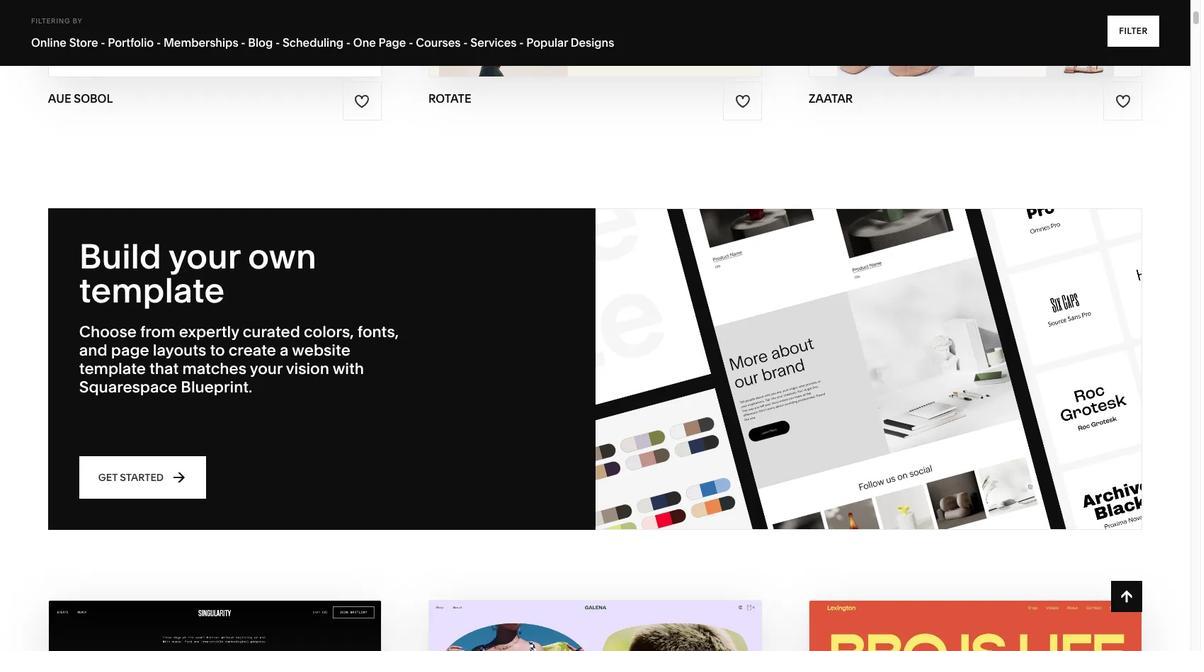 Task type: locate. For each thing, give the bounding box(es) containing it.
- left popular
[[520, 35, 524, 50]]

0 vertical spatial your
[[169, 235, 240, 277]]

filtering
[[31, 17, 70, 25]]

build
[[79, 235, 161, 277]]

online store - portfolio - memberships - blog - scheduling - one page - courses - services - popular designs
[[31, 35, 615, 50]]

zaatar element
[[810, 0, 1142, 77]]

choose from expertly curated colors, fonts, and page layouts to create a website template that matches your vision with squarespace blueprint.
[[79, 322, 399, 397]]

1 template from the top
[[79, 269, 225, 311]]

galena element
[[429, 601, 762, 651]]

- right blog
[[276, 35, 280, 50]]

courses
[[416, 35, 461, 50]]

aue sobol
[[48, 92, 113, 106]]

get
[[98, 471, 118, 484]]

- right page
[[409, 35, 413, 50]]

- left one
[[346, 35, 351, 50]]

aue sobol element
[[49, 0, 381, 77]]

1 vertical spatial your
[[250, 359, 283, 378]]

1 vertical spatial template
[[79, 359, 146, 378]]

1 horizontal spatial your
[[250, 359, 283, 378]]

- left blog
[[241, 35, 246, 50]]

store
[[69, 35, 98, 50]]

page
[[111, 341, 149, 360]]

your
[[169, 235, 240, 277], [250, 359, 283, 378]]

2 template from the top
[[79, 359, 146, 378]]

template inside choose from expertly curated colors, fonts, and page layouts to create a website template that matches your vision with squarespace blueprint.
[[79, 359, 146, 378]]

sobol
[[74, 92, 113, 106]]

singularity image
[[49, 601, 381, 651]]

and
[[79, 341, 107, 360]]

- right portfolio
[[157, 35, 161, 50]]

vision
[[286, 359, 329, 378]]

0 horizontal spatial your
[[169, 235, 240, 277]]

-
[[101, 35, 105, 50], [157, 35, 161, 50], [241, 35, 246, 50], [276, 35, 280, 50], [346, 35, 351, 50], [409, 35, 413, 50], [464, 35, 468, 50], [520, 35, 524, 50]]

popular
[[527, 35, 568, 50]]

aue sobol image
[[49, 0, 381, 77]]

template up from
[[79, 269, 225, 311]]

template
[[79, 269, 225, 311], [79, 359, 146, 378]]

scheduling
[[283, 35, 344, 50]]

4 - from the left
[[276, 35, 280, 50]]

- right courses
[[464, 35, 468, 50]]

- right store
[[101, 35, 105, 50]]

from
[[140, 322, 175, 342]]

2 - from the left
[[157, 35, 161, 50]]

template down choose
[[79, 359, 146, 378]]

rotate element
[[429, 0, 762, 77]]

rotate
[[429, 92, 472, 106]]

memberships
[[164, 35, 238, 50]]

7 - from the left
[[464, 35, 468, 50]]

0 vertical spatial template
[[79, 269, 225, 311]]

a
[[280, 341, 289, 360]]

back to top image
[[1120, 589, 1135, 604]]

build your own template
[[79, 235, 317, 311]]

1 - from the left
[[101, 35, 105, 50]]



Task type: describe. For each thing, give the bounding box(es) containing it.
one
[[353, 35, 376, 50]]

choose
[[79, 322, 137, 342]]

zaatar
[[809, 92, 853, 106]]

by
[[73, 17, 83, 25]]

lexington image
[[810, 601, 1142, 651]]

add rotate to your favorites list image
[[735, 93, 751, 109]]

5 - from the left
[[346, 35, 351, 50]]

matches
[[182, 359, 247, 378]]

that
[[150, 359, 179, 378]]

squarespace
[[79, 378, 177, 397]]

filter button
[[1108, 16, 1160, 47]]

online
[[31, 35, 67, 50]]

8 - from the left
[[520, 35, 524, 50]]

your inside build your own template
[[169, 235, 240, 277]]

6 - from the left
[[409, 35, 413, 50]]

website
[[292, 341, 351, 360]]

blog
[[248, 35, 273, 50]]

singularity element
[[49, 601, 381, 651]]

expertly
[[179, 322, 239, 342]]

with
[[333, 359, 364, 378]]

galena image
[[429, 601, 762, 651]]

add aue sobol to your favorites list image
[[355, 93, 370, 109]]

curated
[[243, 322, 300, 342]]

create
[[229, 341, 276, 360]]

filtering by
[[31, 17, 83, 25]]

colors,
[[304, 322, 354, 342]]

3 - from the left
[[241, 35, 246, 50]]

started
[[120, 471, 164, 484]]

zaatar image
[[810, 0, 1142, 77]]

lexington element
[[810, 601, 1142, 651]]

template inside build your own template
[[79, 269, 225, 311]]

blueprint.
[[181, 378, 252, 397]]

aue
[[48, 92, 71, 106]]

own
[[248, 235, 317, 277]]

get started
[[98, 471, 164, 484]]

designs
[[571, 35, 615, 50]]

filter
[[1120, 26, 1148, 36]]

portfolio
[[108, 35, 154, 50]]

get started button
[[79, 456, 206, 499]]

preview of building your own template image
[[595, 209, 1142, 529]]

page
[[379, 35, 406, 50]]

fonts,
[[358, 322, 399, 342]]

layouts
[[153, 341, 206, 360]]

your inside choose from expertly curated colors, fonts, and page layouts to create a website template that matches your vision with squarespace blueprint.
[[250, 359, 283, 378]]

add zaatar to your favorites list image
[[1116, 93, 1131, 109]]

to
[[210, 341, 225, 360]]

services
[[471, 35, 517, 50]]

rotate image
[[429, 0, 762, 77]]



Task type: vqa. For each thing, say whether or not it's contained in the screenshot.
the bottommost "for"
no



